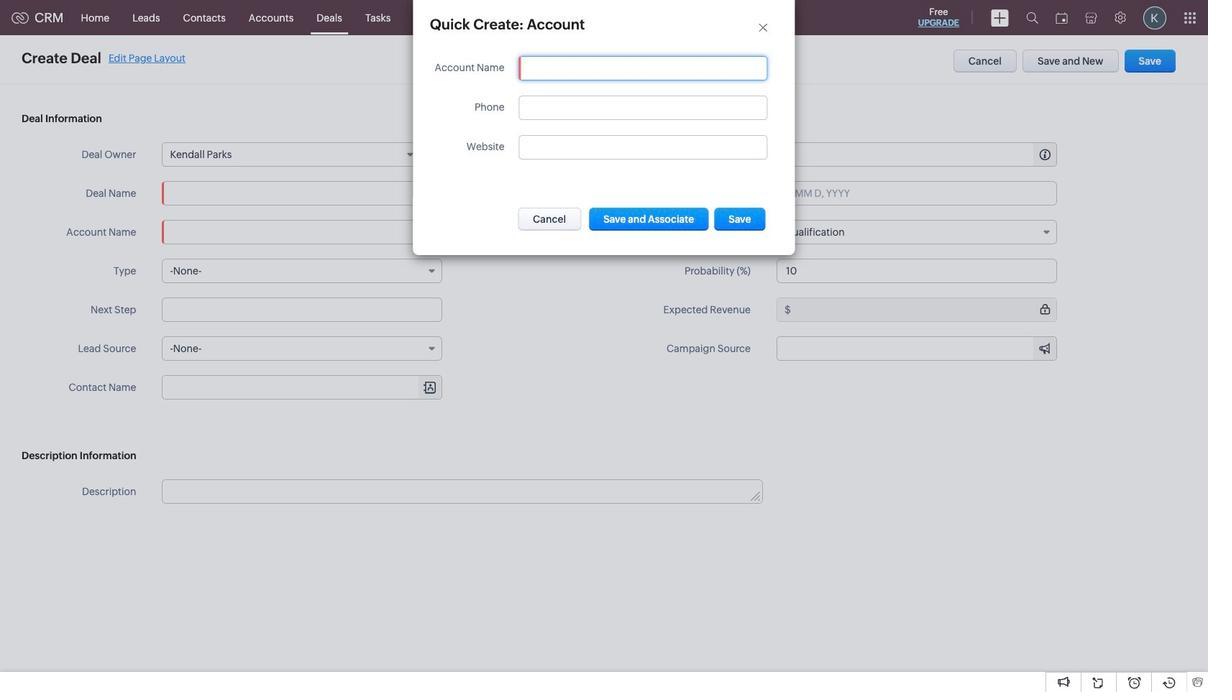 Task type: vqa. For each thing, say whether or not it's contained in the screenshot.
Calendar image
no



Task type: locate. For each thing, give the bounding box(es) containing it.
None text field
[[794, 143, 1057, 166], [162, 298, 443, 322], [163, 481, 763, 504], [794, 143, 1057, 166], [162, 298, 443, 322], [163, 481, 763, 504]]

None button
[[518, 208, 582, 231], [589, 208, 709, 231], [518, 208, 582, 231], [589, 208, 709, 231]]

None submit
[[715, 208, 766, 231]]

None text field
[[527, 63, 760, 74], [162, 181, 443, 206], [777, 259, 1058, 284], [527, 63, 760, 74], [162, 181, 443, 206], [777, 259, 1058, 284]]



Task type: describe. For each thing, give the bounding box(es) containing it.
logo image
[[12, 12, 29, 23]]

MMM D, YYYY text field
[[777, 181, 1058, 206]]



